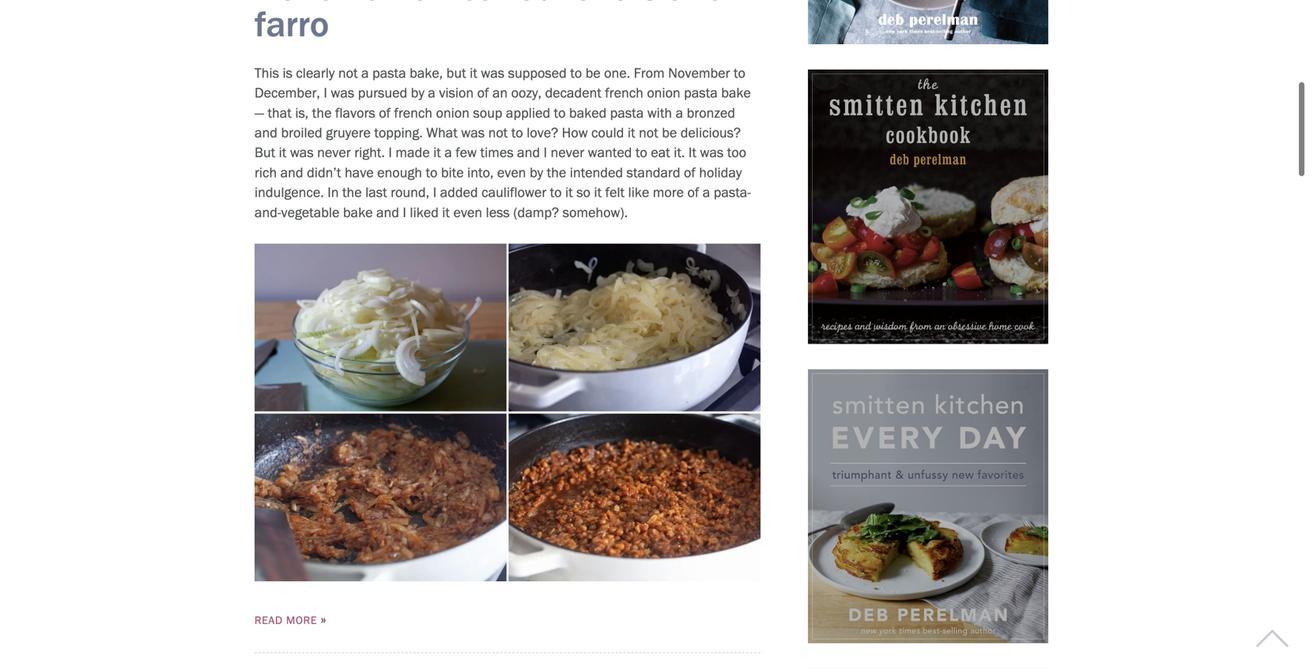 Task type: locate. For each thing, give the bounding box(es) containing it.
onion
[[363, 0, 450, 9], [647, 84, 681, 101], [436, 104, 470, 121]]

read
[[255, 614, 283, 628]]

by up cauliflower
[[530, 164, 543, 181]]

the right the is,
[[312, 104, 332, 121]]

1 vertical spatial bake
[[343, 204, 373, 221]]

eat
[[651, 144, 670, 161]]

to right november
[[734, 64, 746, 81]]

1 horizontal spatial french
[[394, 104, 433, 121]]

None search field
[[69, 38, 1192, 86]]

even down added
[[454, 204, 482, 221]]

that
[[268, 104, 292, 121]]

more inside this is clearly not a pasta bake, but it was supposed to be one. from november to december, i was pursued by a vision of an oozy, decadent french onion pasta bake — that is, the flavors of french onion soup applied to baked pasta with a bronzed and broiled gruyere topping. what was not to love? how could it not be delicious? but it was never right. i made it a few times and i never wanted to eat it. it was too rich and didn't have enough to bite into, even by the intended standard of holiday indulgence. in the last round, i added cauliflower to it so it felt like more of a pasta- and-vegetable bake and i liked it even less (damp? somehow).
[[653, 184, 684, 201]]

gruyere
[[326, 124, 371, 141]]

french inside french onion baked lentils and farro
[[255, 0, 354, 9]]

be left one.
[[586, 64, 601, 81]]

a
[[361, 64, 369, 81], [428, 84, 436, 101], [676, 104, 683, 121], [445, 144, 452, 161], [703, 184, 710, 201]]

made
[[396, 144, 430, 161]]

and up november
[[668, 0, 727, 9]]

i
[[324, 84, 327, 101], [389, 144, 392, 161], [544, 144, 547, 161], [433, 184, 437, 201], [403, 204, 406, 221]]

even up cauliflower
[[497, 164, 526, 181]]

more left »
[[286, 614, 317, 628]]

be
[[586, 64, 601, 81], [662, 124, 677, 141]]

french up topping.
[[394, 104, 433, 121]]

to left bite
[[426, 164, 438, 181]]

0 horizontal spatial even
[[454, 204, 482, 221]]

more down standard
[[653, 184, 684, 201]]

1 horizontal spatial be
[[662, 124, 677, 141]]

right.
[[354, 144, 385, 161]]

pasta up pursued
[[373, 64, 406, 81]]

by
[[411, 84, 425, 101], [530, 164, 543, 181]]

0 vertical spatial french
[[255, 0, 354, 9]]

baked up supposed
[[459, 0, 556, 9]]

1 horizontal spatial pasta
[[610, 104, 644, 121]]

0 horizontal spatial never
[[317, 144, 351, 161]]

of down it
[[684, 164, 696, 181]]

0 vertical spatial even
[[497, 164, 526, 181]]

1 vertical spatial baked
[[569, 104, 607, 121]]

onion inside french onion baked lentils and farro
[[363, 0, 450, 9]]

standard
[[627, 164, 681, 181]]

french onion baked lentils and farro link
[[255, 0, 727, 45]]

was up few
[[461, 124, 485, 141]]

french down one.
[[605, 84, 644, 101]]

have
[[345, 164, 374, 181]]

1 vertical spatial be
[[662, 124, 677, 141]]

1 vertical spatial french
[[605, 84, 644, 101]]

1 vertical spatial more
[[286, 614, 317, 628]]

0 horizontal spatial bake
[[343, 204, 373, 221]]

and
[[668, 0, 727, 9], [255, 124, 278, 141], [517, 144, 540, 161], [280, 164, 303, 181], [376, 204, 399, 221]]

was
[[481, 64, 505, 81], [331, 84, 354, 101], [461, 124, 485, 141], [290, 144, 314, 161], [700, 144, 724, 161]]

1 horizontal spatial more
[[653, 184, 684, 201]]

0 horizontal spatial french
[[255, 0, 354, 9]]

1 vertical spatial by
[[530, 164, 543, 181]]

the
[[312, 104, 332, 121], [547, 164, 566, 181], [342, 184, 362, 201]]

i up 'liked'
[[433, 184, 437, 201]]

0 horizontal spatial baked
[[459, 0, 556, 9]]

how
[[562, 124, 588, 141]]

and down last
[[376, 204, 399, 221]]

1 horizontal spatial by
[[530, 164, 543, 181]]

and up "indulgence."
[[280, 164, 303, 181]]

the right in
[[342, 184, 362, 201]]

holiday
[[699, 164, 742, 181]]

too
[[727, 144, 747, 161]]

2 horizontal spatial not
[[639, 124, 659, 141]]

what
[[426, 124, 458, 141]]

was up an
[[481, 64, 505, 81]]

never up the didn't
[[317, 144, 351, 161]]

0 vertical spatial be
[[586, 64, 601, 81]]

it
[[470, 64, 478, 81], [628, 124, 635, 141], [279, 144, 287, 161], [433, 144, 441, 161], [565, 184, 573, 201], [594, 184, 602, 201], [442, 204, 450, 221]]

pasta
[[373, 64, 406, 81], [684, 84, 718, 101], [610, 104, 644, 121]]

a right with
[[676, 104, 683, 121]]

so
[[577, 184, 591, 201]]

0 vertical spatial pasta
[[373, 64, 406, 81]]

felt
[[605, 184, 625, 201]]

»
[[321, 610, 327, 630]]

to left eat
[[636, 144, 648, 161]]

not right clearly
[[338, 64, 358, 81]]

didn't
[[307, 164, 341, 181]]

1 horizontal spatial bake
[[721, 84, 751, 101]]

1 vertical spatial onion
[[647, 84, 681, 101]]

0 vertical spatial by
[[411, 84, 425, 101]]

0 vertical spatial baked
[[459, 0, 556, 9]]

i down clearly
[[324, 84, 327, 101]]

0 vertical spatial onion
[[363, 0, 450, 9]]

0 horizontal spatial the
[[312, 104, 332, 121]]

onion up bake,
[[363, 0, 450, 9]]

liked
[[410, 204, 439, 221]]

2 vertical spatial french
[[394, 104, 433, 121]]

0 vertical spatial the
[[312, 104, 332, 121]]

2 horizontal spatial the
[[547, 164, 566, 181]]

bake
[[721, 84, 751, 101], [343, 204, 373, 221]]

pasta-
[[714, 184, 751, 201]]

less
[[486, 204, 510, 221]]

1 horizontal spatial baked
[[569, 104, 607, 121]]

times
[[480, 144, 514, 161]]

of
[[477, 84, 489, 101], [379, 104, 391, 121], [684, 164, 696, 181], [688, 184, 699, 201]]

rich
[[255, 164, 277, 181]]

and inside french onion baked lentils and farro
[[668, 0, 727, 9]]

to
[[570, 64, 582, 81], [734, 64, 746, 81], [554, 104, 566, 121], [511, 124, 523, 141], [636, 144, 648, 161], [426, 164, 438, 181], [550, 184, 562, 201]]

december,
[[255, 84, 320, 101]]

soup
[[473, 104, 503, 121]]

french
[[255, 0, 354, 9], [605, 84, 644, 101], [394, 104, 433, 121]]

1 horizontal spatial never
[[551, 144, 584, 161]]

more
[[653, 184, 684, 201], [286, 614, 317, 628]]

—
[[255, 104, 264, 121]]

round,
[[391, 184, 430, 201]]

not
[[338, 64, 358, 81], [488, 124, 508, 141], [639, 124, 659, 141]]

oozy,
[[511, 84, 542, 101]]

not down with
[[639, 124, 659, 141]]

bake down last
[[343, 204, 373, 221]]

1 vertical spatial the
[[547, 164, 566, 181]]

this
[[255, 64, 279, 81]]

not up "times"
[[488, 124, 508, 141]]

read more »
[[255, 610, 327, 630]]

and up but
[[255, 124, 278, 141]]

the left intended at the top left
[[547, 164, 566, 181]]

1 vertical spatial even
[[454, 204, 482, 221]]

baked
[[459, 0, 556, 9], [569, 104, 607, 121]]

few
[[456, 144, 477, 161]]

baked up how
[[569, 104, 607, 121]]

0 vertical spatial more
[[653, 184, 684, 201]]

1 vertical spatial pasta
[[684, 84, 718, 101]]

onion up with
[[647, 84, 681, 101]]

be up eat
[[662, 124, 677, 141]]

french up clearly
[[255, 0, 354, 9]]

even
[[497, 164, 526, 181], [454, 204, 482, 221]]

somehow).
[[563, 204, 628, 221]]

broiled
[[281, 124, 322, 141]]

pasta down november
[[684, 84, 718, 101]]

a up pursued
[[361, 64, 369, 81]]

by down bake,
[[411, 84, 425, 101]]

to left the so
[[550, 184, 562, 201]]

onion down vision
[[436, 104, 470, 121]]

2 vertical spatial the
[[342, 184, 362, 201]]

never down how
[[551, 144, 584, 161]]

could
[[592, 124, 624, 141]]

never
[[317, 144, 351, 161], [551, 144, 584, 161]]

an
[[493, 84, 508, 101]]

0 horizontal spatial pasta
[[373, 64, 406, 81]]

0 horizontal spatial more
[[286, 614, 317, 628]]

clearly
[[296, 64, 335, 81]]

like
[[628, 184, 649, 201]]

pasta up could
[[610, 104, 644, 121]]

1 horizontal spatial even
[[497, 164, 526, 181]]

bake up the bronzed
[[721, 84, 751, 101]]

farro
[[255, 2, 329, 45]]

2 vertical spatial pasta
[[610, 104, 644, 121]]



Task type: describe. For each thing, give the bounding box(es) containing it.
topping.
[[374, 124, 423, 141]]

bake,
[[410, 64, 443, 81]]

2 horizontal spatial french
[[605, 84, 644, 101]]

with
[[647, 104, 672, 121]]

enough
[[377, 164, 422, 181]]

flavors
[[335, 104, 375, 121]]

november
[[668, 64, 730, 81]]

to down the decadent
[[554, 104, 566, 121]]

last
[[365, 184, 387, 201]]

0 horizontal spatial not
[[338, 64, 358, 81]]

(damp?
[[513, 204, 559, 221]]

a down bake,
[[428, 84, 436, 101]]

of down pursued
[[379, 104, 391, 121]]

cauliflower
[[482, 184, 547, 201]]

this is clearly not a pasta bake, but it was supposed to be one. from november to december, i was pursued by a vision of an oozy, decadent french onion pasta bake — that is, the flavors of french onion soup applied to baked pasta with a bronzed and broiled gruyere topping. what was not to love? how could it not be delicious? but it was never right. i made it a few times and i never wanted to eat it. it was too rich and didn't have enough to bite into, even by the intended standard of holiday indulgence. in the last round, i added cauliflower to it so it felt like more of a pasta- and-vegetable bake and i liked it even less (damp? somehow).
[[255, 64, 751, 221]]

wanted
[[588, 144, 632, 161]]

french onion baked lentils and farro
[[255, 0, 727, 45]]

lentils
[[565, 0, 659, 9]]

i down 'love?'
[[544, 144, 547, 161]]

baked inside this is clearly not a pasta bake, but it was supposed to be one. from november to december, i was pursued by a vision of an oozy, decadent french onion pasta bake — that is, the flavors of french onion soup applied to baked pasta with a bronzed and broiled gruyere topping. what was not to love? how could it not be delicious? but it was never right. i made it a few times and i never wanted to eat it. it was too rich and didn't have enough to bite into, even by the intended standard of holiday indulgence. in the last round, i added cauliflower to it so it felt like more of a pasta- and-vegetable bake and i liked it even less (damp? somehow).
[[569, 104, 607, 121]]

but
[[447, 64, 466, 81]]

baked inside french onion baked lentils and farro
[[459, 0, 556, 9]]

1 horizontal spatial not
[[488, 124, 508, 141]]

is
[[283, 64, 293, 81]]

applied
[[506, 104, 550, 121]]

one.
[[604, 64, 630, 81]]

pursued
[[358, 84, 407, 101]]

it
[[689, 144, 697, 161]]

i left 'liked'
[[403, 204, 406, 221]]

0 vertical spatial bake
[[721, 84, 751, 101]]

more inside read more »
[[286, 614, 317, 628]]

love?
[[527, 124, 558, 141]]

of left an
[[477, 84, 489, 101]]

to down applied
[[511, 124, 523, 141]]

added
[[440, 184, 478, 201]]

of left pasta-
[[688, 184, 699, 201]]

0 horizontal spatial by
[[411, 84, 425, 101]]

intended
[[570, 164, 623, 181]]

is,
[[295, 104, 309, 121]]

was right it
[[700, 144, 724, 161]]

a down holiday
[[703, 184, 710, 201]]

1 horizontal spatial the
[[342, 184, 362, 201]]

2 horizontal spatial pasta
[[684, 84, 718, 101]]

delicious?
[[681, 124, 741, 141]]

0 horizontal spatial be
[[586, 64, 601, 81]]

into,
[[467, 164, 494, 181]]

and down 'love?'
[[517, 144, 540, 161]]

1 never from the left
[[317, 144, 351, 161]]

decadent
[[545, 84, 602, 101]]

and-
[[255, 204, 281, 221]]

was up the flavors
[[331, 84, 354, 101]]

a left few
[[445, 144, 452, 161]]

in
[[328, 184, 339, 201]]

indulgence.
[[255, 184, 324, 201]]

to up the decadent
[[570, 64, 582, 81]]

but
[[255, 144, 275, 161]]

2 vertical spatial onion
[[436, 104, 470, 121]]

was down broiled
[[290, 144, 314, 161]]

i right right.
[[389, 144, 392, 161]]

vegetable
[[281, 204, 340, 221]]

bite
[[441, 164, 464, 181]]

vision
[[439, 84, 474, 101]]

supposed
[[508, 64, 567, 81]]

2 never from the left
[[551, 144, 584, 161]]

bronzed
[[687, 104, 735, 121]]

the smitten kitchen cookbooks image
[[808, 0, 1049, 44]]

from
[[634, 64, 665, 81]]

it.
[[674, 144, 685, 161]]



Task type: vqa. For each thing, say whether or not it's contained in the screenshot.
braised ginger meatballs in coconut broth image
no



